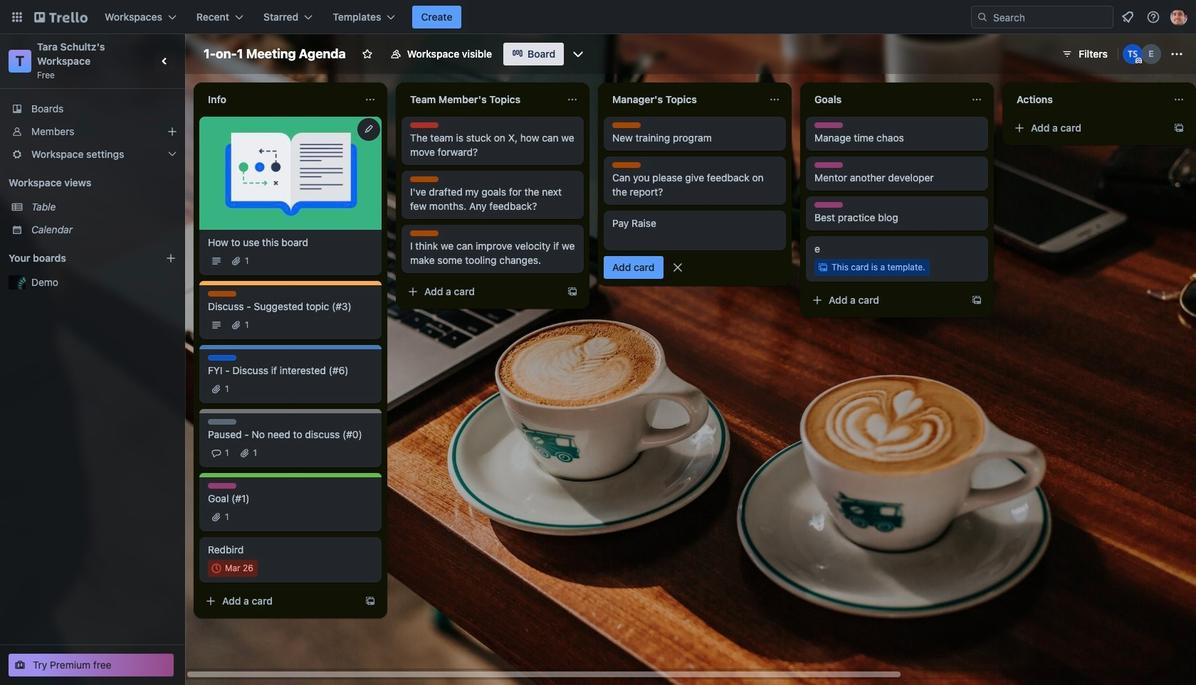 Task type: describe. For each thing, give the bounding box(es) containing it.
back to home image
[[34, 6, 88, 28]]

cancel image
[[671, 261, 685, 275]]

workspace navigation collapse icon image
[[155, 51, 175, 71]]

edit card image
[[363, 123, 375, 135]]

search image
[[977, 11, 988, 23]]

open information menu image
[[1147, 10, 1161, 24]]

color: red, title: "blocker" element
[[410, 122, 439, 128]]

tara schultz (taraschultz7) image
[[1123, 44, 1143, 64]]

1 horizontal spatial create from template… image
[[567, 286, 578, 298]]

your boards with 1 items element
[[9, 250, 144, 267]]

james peterson (jamespeterson93) image
[[1171, 9, 1188, 26]]

create from template… image
[[1174, 122, 1185, 134]]

2 horizontal spatial create from template… image
[[971, 295, 983, 306]]

primary element
[[0, 0, 1196, 34]]

color: black, title: "paused" element
[[208, 419, 236, 425]]



Task type: locate. For each thing, give the bounding box(es) containing it.
color: pink, title: "goal" element
[[815, 122, 843, 128], [815, 162, 843, 168], [815, 202, 843, 208], [208, 484, 236, 489]]

this member is an admin of this board. image
[[1136, 58, 1142, 64]]

color: blue, title: "fyi" element
[[208, 355, 236, 361]]

star or unstar board image
[[362, 48, 373, 60]]

None text field
[[402, 88, 561, 111], [604, 88, 763, 111], [806, 88, 966, 111], [1008, 88, 1168, 111], [402, 88, 561, 111], [604, 88, 763, 111], [806, 88, 966, 111], [1008, 88, 1168, 111]]

create from template… image
[[567, 286, 578, 298], [971, 295, 983, 306], [365, 596, 376, 607]]

customize views image
[[571, 47, 586, 61]]

None checkbox
[[208, 560, 258, 578]]

add board image
[[165, 253, 177, 264]]

ethanhunt1 (ethanhunt117) image
[[1142, 44, 1162, 64]]

0 notifications image
[[1120, 9, 1137, 26]]

Board name text field
[[197, 43, 353, 66]]

show menu image
[[1170, 47, 1184, 61]]

Enter a title for this card… text field
[[604, 211, 786, 251]]

0 horizontal spatial create from template… image
[[365, 596, 376, 607]]

color: orange, title: "discuss" element
[[612, 122, 641, 128], [612, 162, 641, 168], [410, 177, 439, 182], [410, 231, 439, 236], [208, 291, 236, 297]]

Search field
[[971, 6, 1114, 28]]



Task type: vqa. For each thing, say whether or not it's contained in the screenshot.
team within the 'Trello Tip Trello Tip: ✨ Be proud! You're done! For all your finished tasks that your team has hustled on.'
no



